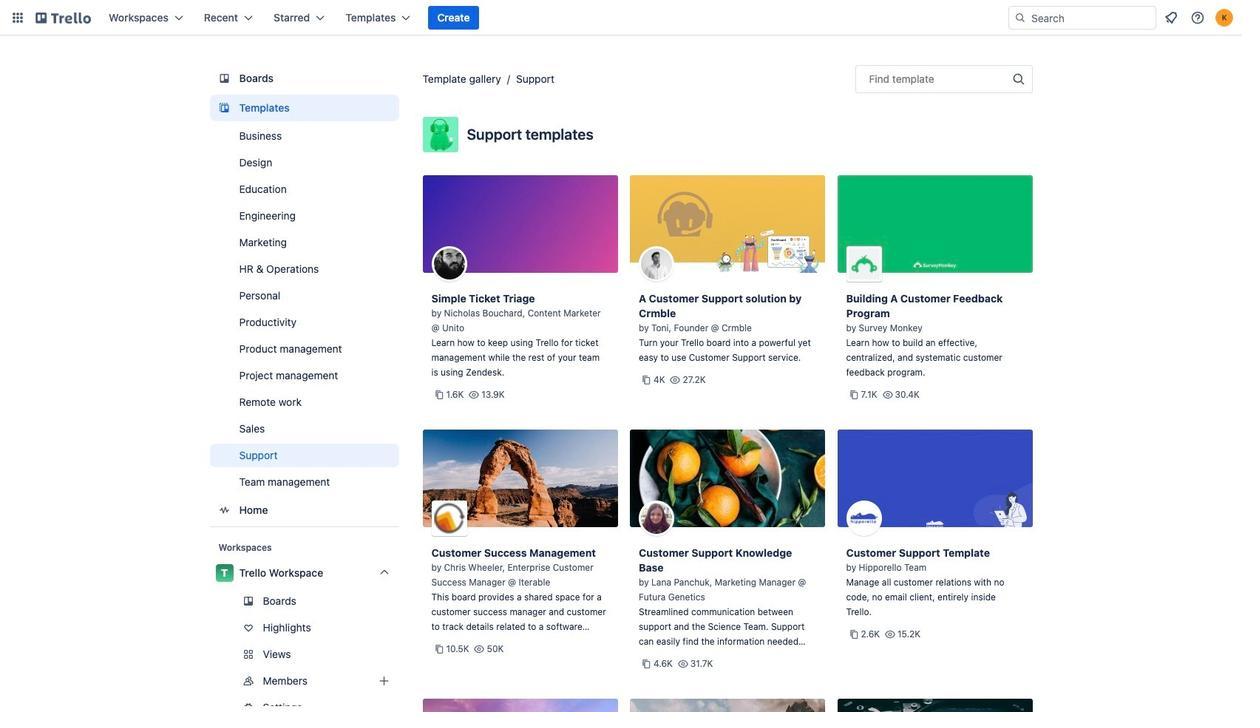 Task type: describe. For each thing, give the bounding box(es) containing it.
switch to… image
[[10, 10, 25, 25]]

chris wheeler, enterprise customer success manager @ iterable image
[[432, 501, 467, 536]]

add image
[[375, 672, 393, 690]]

search image
[[1015, 12, 1026, 24]]

hipporello team image
[[846, 501, 882, 536]]

board image
[[216, 70, 233, 87]]

home image
[[216, 501, 233, 519]]

nicholas bouchard, content marketer @ unito image
[[432, 246, 467, 282]]

lana panchuk, marketing manager @ futura genetics image
[[639, 501, 674, 536]]

survey monkey image
[[846, 246, 882, 282]]



Task type: vqa. For each thing, say whether or not it's contained in the screenshot.
rightmost and
no



Task type: locate. For each thing, give the bounding box(es) containing it.
toni, founder @ crmble image
[[639, 246, 674, 282]]

primary element
[[0, 0, 1242, 35]]

0 notifications image
[[1163, 9, 1180, 27]]

kendallparks02 (kendallparks02) image
[[1216, 9, 1234, 27]]

template board image
[[216, 99, 233, 117]]

back to home image
[[35, 6, 91, 30]]

open information menu image
[[1191, 10, 1205, 25]]

support icon image
[[423, 117, 458, 152]]

None field
[[855, 65, 1033, 93]]

Search field
[[1026, 7, 1156, 29]]



